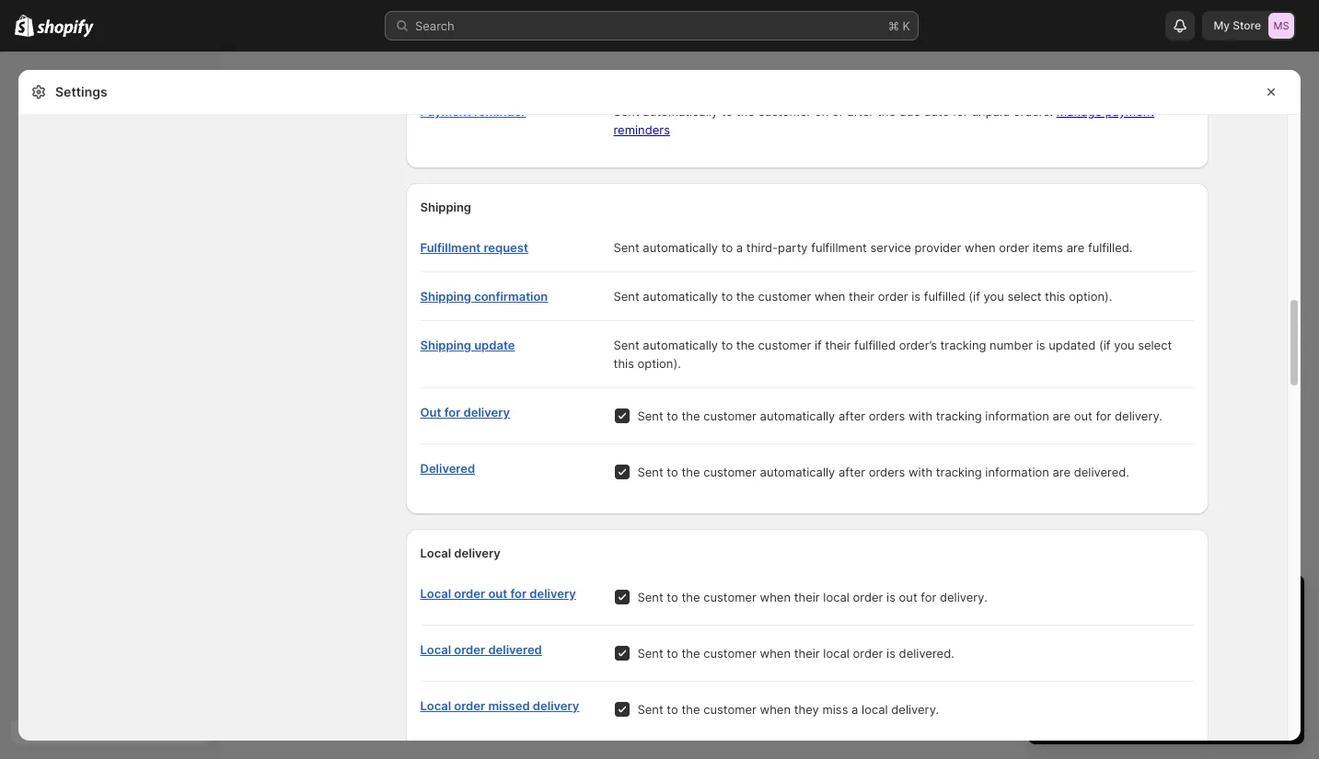 Task type: vqa. For each thing, say whether or not it's contained in the screenshot.
3 to the bottom
yes



Task type: locate. For each thing, give the bounding box(es) containing it.
0 vertical spatial your
[[1164, 592, 1203, 614]]

2 vertical spatial after
[[839, 465, 866, 480]]

1 horizontal spatial you
[[1114, 338, 1135, 353]]

missed
[[488, 699, 530, 714]]

a left plan
[[1086, 655, 1093, 670]]

shipping confirmation
[[420, 289, 548, 304]]

local order out for delivery
[[420, 587, 576, 601]]

automatically for sent automatically to a third-party fulfillment service provider when order items are fulfilled.
[[643, 240, 718, 255]]

automatically inside the sent automatically to the customer if their fulfilled order's tracking number is updated (if you select this option).
[[643, 338, 718, 353]]

my
[[1214, 18, 1230, 32]]

0 vertical spatial trial
[[1208, 592, 1241, 614]]

sent to the customer when they miss a local delivery.
[[638, 703, 939, 717]]

order down service
[[878, 289, 909, 304]]

the inside the sent automatically to the customer if their fulfilled order's tracking number is updated (if you select this option).
[[737, 338, 755, 353]]

2 vertical spatial a
[[852, 703, 859, 717]]

tracking
[[941, 338, 987, 353], [936, 409, 982, 424], [936, 465, 982, 480]]

shipping for shipping update
[[420, 338, 471, 353]]

2 orders from the top
[[869, 465, 906, 480]]

0 vertical spatial on
[[815, 104, 829, 119]]

order left delivered in the left bottom of the page
[[454, 643, 485, 658]]

local right miss on the bottom of page
[[862, 703, 888, 717]]

my store
[[1214, 18, 1262, 32]]

after right or
[[847, 104, 874, 119]]

3 inside select a plan to extend your shopify trial for just $1/month for your first 3 months.
[[1220, 673, 1227, 688]]

this inside the sent automatically to the customer if their fulfilled order's tracking number is updated (if you select this option).
[[614, 356, 634, 371]]

2 with from the top
[[909, 465, 933, 480]]

select
[[1008, 289, 1042, 304], [1138, 338, 1172, 353]]

on
[[815, 104, 829, 119], [1132, 625, 1146, 640]]

local up miss on the bottom of page
[[824, 646, 850, 661]]

delivery
[[464, 405, 510, 420], [454, 546, 501, 561], [530, 587, 576, 601], [533, 699, 580, 714]]

3 shipping from the top
[[420, 338, 471, 353]]

local left delivered in the left bottom of the page
[[420, 643, 451, 658]]

trial up 28
[[1208, 592, 1241, 614]]

with down 'sent to the customer automatically after orders with tracking information are out for delivery.'
[[909, 465, 933, 480]]

0 horizontal spatial trial
[[1076, 625, 1097, 640]]

4 local from the top
[[420, 699, 451, 714]]

are for delivered.
[[1053, 465, 1071, 480]]

order
[[999, 240, 1030, 255], [878, 289, 909, 304], [454, 587, 485, 601], [853, 590, 884, 605], [454, 643, 485, 658], [853, 646, 884, 661], [454, 699, 485, 714]]

with
[[909, 409, 933, 424], [909, 465, 933, 480]]

0 horizontal spatial you
[[984, 289, 1005, 304]]

shopify
[[1209, 655, 1252, 670]]

2 vertical spatial are
[[1053, 465, 1071, 480]]

delivered link
[[420, 461, 475, 476]]

trial right your
[[1076, 625, 1097, 640]]

tracking inside the sent automatically to the customer if their fulfilled order's tracking number is updated (if you select this option).
[[941, 338, 987, 353]]

store
[[1233, 18, 1262, 32]]

your up october
[[1164, 592, 1203, 614]]

their right if at the top right
[[826, 338, 851, 353]]

order down local delivery
[[454, 587, 485, 601]]

1 vertical spatial this
[[614, 356, 634, 371]]

shipping
[[420, 200, 471, 215], [420, 289, 471, 304], [420, 338, 471, 353]]

select right the updated
[[1138, 338, 1172, 353]]

delivered.
[[1074, 465, 1130, 480], [899, 646, 955, 661]]

when
[[965, 240, 996, 255], [815, 289, 846, 304], [760, 590, 791, 605], [760, 646, 791, 661], [760, 703, 791, 717]]

shipping up the fulfillment
[[420, 200, 471, 215]]

0 horizontal spatial (if
[[969, 289, 981, 304]]

0 vertical spatial you
[[984, 289, 1005, 304]]

1 vertical spatial local
[[824, 646, 850, 661]]

select up number
[[1008, 289, 1042, 304]]

fulfillment
[[812, 240, 867, 255]]

1 vertical spatial with
[[909, 465, 933, 480]]

tracking right order's
[[941, 338, 987, 353]]

option). inside the sent automatically to the customer if their fulfilled order's tracking number is updated (if you select this option).
[[638, 356, 681, 371]]

delivery up local order out for delivery link
[[454, 546, 501, 561]]

their down 'sent automatically to a third-party fulfillment service provider when order items are fulfilled.'
[[849, 289, 875, 304]]

1 horizontal spatial trial
[[1208, 592, 1241, 614]]

sent for sent to the customer automatically after orders with tracking information are delivered.
[[638, 465, 664, 480]]

update
[[474, 338, 515, 353]]

with up sent to the customer automatically after orders with tracking information are delivered.
[[909, 409, 933, 424]]

sent
[[614, 104, 640, 119], [614, 240, 640, 255], [614, 289, 640, 304], [614, 338, 640, 353], [638, 409, 664, 424], [638, 465, 664, 480], [638, 590, 664, 605], [638, 646, 664, 661], [638, 703, 664, 717]]

local for local order delivered
[[420, 643, 451, 658]]

local order delivered
[[420, 643, 542, 658]]

0 vertical spatial this
[[1045, 289, 1066, 304]]

reminder
[[474, 104, 526, 119]]

to inside the sent automatically to the customer if their fulfilled order's tracking number is updated (if you select this option).
[[722, 338, 733, 353]]

fulfilled.
[[1088, 240, 1133, 255]]

3
[[1047, 592, 1059, 614], [1220, 673, 1227, 688]]

when up sent to the customer when their local order is delivered.
[[760, 590, 791, 605]]

0 vertical spatial local
[[824, 590, 850, 605]]

1 vertical spatial select
[[1138, 338, 1172, 353]]

1 horizontal spatial select
[[1138, 338, 1172, 353]]

delivery.
[[1115, 409, 1163, 424], [940, 590, 988, 605], [892, 703, 939, 717]]

number
[[990, 338, 1033, 353]]

after
[[847, 104, 874, 119], [839, 409, 866, 424], [839, 465, 866, 480]]

a right miss on the bottom of page
[[852, 703, 859, 717]]

sent to the customer automatically after orders with tracking information are delivered.
[[638, 465, 1130, 480]]

1 horizontal spatial on
[[1132, 625, 1146, 640]]

after down 'sent to the customer automatically after orders with tracking information are out for delivery.'
[[839, 465, 866, 480]]

1 horizontal spatial shopify image
[[37, 19, 94, 37]]

orders.
[[1014, 104, 1054, 119]]

sent inside the sent automatically to the customer if their fulfilled order's tracking number is updated (if you select this option).
[[614, 338, 640, 353]]

orders up sent to the customer automatically after orders with tracking information are delivered.
[[869, 409, 906, 424]]

1 vertical spatial on
[[1132, 625, 1146, 640]]

1 vertical spatial you
[[1114, 338, 1135, 353]]

extend
[[1138, 655, 1177, 670]]

0 vertical spatial option).
[[1069, 289, 1113, 304]]

payment
[[1106, 104, 1155, 119]]

tracking down order's
[[936, 409, 982, 424]]

1 vertical spatial 3
[[1220, 673, 1227, 688]]

local
[[824, 590, 850, 605], [824, 646, 850, 661], [862, 703, 888, 717]]

this
[[1045, 289, 1066, 304], [614, 356, 634, 371]]

is for out
[[887, 590, 896, 605]]

items
[[1033, 240, 1064, 255]]

0 horizontal spatial fulfilled
[[855, 338, 896, 353]]

1 vertical spatial tracking
[[936, 409, 982, 424]]

0 vertical spatial select
[[1008, 289, 1042, 304]]

order left missed
[[454, 699, 485, 714]]

ends
[[1101, 625, 1128, 640]]

1 vertical spatial orders
[[869, 465, 906, 480]]

their up sent to the customer when their local order is delivered.
[[794, 590, 820, 605]]

when for out
[[760, 590, 791, 605]]

customer
[[758, 104, 812, 119], [758, 289, 812, 304], [758, 338, 812, 353], [704, 409, 757, 424], [704, 465, 757, 480], [704, 590, 757, 605], [704, 646, 757, 661], [704, 703, 757, 717]]

3 local from the top
[[420, 643, 451, 658]]

fulfilled down provider
[[924, 289, 966, 304]]

⌘ k
[[889, 18, 911, 33]]

tracking down 'sent to the customer automatically after orders with tracking information are out for delivery.'
[[936, 465, 982, 480]]

on left or
[[815, 104, 829, 119]]

1 with from the top
[[909, 409, 933, 424]]

2 vertical spatial trial
[[1255, 655, 1276, 670]]

option).
[[1069, 289, 1113, 304], [638, 356, 681, 371]]

order's
[[899, 338, 937, 353]]

you right the updated
[[1114, 338, 1135, 353]]

local up local order out for delivery link
[[420, 546, 451, 561]]

1 local from the top
[[420, 546, 451, 561]]

when left they
[[760, 703, 791, 717]]

1 horizontal spatial delivered.
[[1074, 465, 1130, 480]]

1 vertical spatial after
[[839, 409, 866, 424]]

with for out
[[909, 409, 933, 424]]

on inside the 'settings' dialog
[[815, 104, 829, 119]]

shopify image
[[15, 15, 34, 37], [37, 19, 94, 37]]

after for out
[[839, 409, 866, 424]]

1 vertical spatial shipping
[[420, 289, 471, 304]]

fulfilled left order's
[[855, 338, 896, 353]]

1 vertical spatial (if
[[1100, 338, 1111, 353]]

0 horizontal spatial select
[[1008, 289, 1042, 304]]

2 local from the top
[[420, 587, 451, 601]]

1 orders from the top
[[869, 409, 906, 424]]

1 vertical spatial a
[[1086, 655, 1093, 670]]

0 horizontal spatial this
[[614, 356, 634, 371]]

0 horizontal spatial shopify image
[[15, 15, 34, 37]]

when up sent to the customer when they miss a local delivery.
[[760, 646, 791, 661]]

3 right first
[[1220, 673, 1227, 688]]

1 horizontal spatial (if
[[1100, 338, 1111, 353]]

for
[[953, 104, 969, 119], [444, 405, 461, 420], [1096, 409, 1112, 424], [511, 587, 527, 601], [921, 590, 937, 605], [1047, 673, 1063, 688], [1147, 673, 1162, 688]]

dialog
[[1309, 70, 1320, 742]]

3 up your
[[1047, 592, 1059, 614]]

local down local order delivered
[[420, 699, 451, 714]]

0 vertical spatial orders
[[869, 409, 906, 424]]

fulfillment request
[[420, 240, 528, 255]]

confirmation
[[474, 289, 548, 304]]

2 shipping from the top
[[420, 289, 471, 304]]

0 vertical spatial information
[[986, 409, 1050, 424]]

2 vertical spatial local
[[862, 703, 888, 717]]

on right ends
[[1132, 625, 1146, 640]]

1 shipping from the top
[[420, 200, 471, 215]]

1 vertical spatial are
[[1053, 409, 1071, 424]]

a left third-
[[737, 240, 743, 255]]

are for out
[[1053, 409, 1071, 424]]

is for fulfilled
[[912, 289, 921, 304]]

2 horizontal spatial a
[[1086, 655, 1093, 670]]

sent to the customer automatically after orders with tracking information are out for delivery.
[[638, 409, 1163, 424]]

trial up months.
[[1255, 655, 1276, 670]]

orders down 'sent to the customer automatically after orders with tracking information are out for delivery.'
[[869, 465, 906, 480]]

fulfilled
[[924, 289, 966, 304], [855, 338, 896, 353]]

their inside the sent automatically to the customer if their fulfilled order's tracking number is updated (if you select this option).
[[826, 338, 851, 353]]

2 information from the top
[[986, 465, 1050, 480]]

trial inside select a plan to extend your shopify trial for just $1/month for your first 3 months.
[[1255, 655, 1276, 670]]

0 vertical spatial tracking
[[941, 338, 987, 353]]

trial
[[1208, 592, 1241, 614], [1076, 625, 1097, 640], [1255, 655, 1276, 670]]

payment reminder
[[420, 104, 526, 119]]

when for delivery.
[[760, 703, 791, 717]]

is for delivered.
[[887, 646, 896, 661]]

0 vertical spatial after
[[847, 104, 874, 119]]

orders
[[869, 409, 906, 424], [869, 465, 906, 480]]

orders for delivered.
[[869, 465, 906, 480]]

1 vertical spatial trial
[[1076, 625, 1097, 640]]

you up number
[[984, 289, 1005, 304]]

your up first
[[1180, 655, 1205, 670]]

0 vertical spatial a
[[737, 240, 743, 255]]

1 vertical spatial delivered.
[[899, 646, 955, 661]]

1 horizontal spatial fulfilled
[[924, 289, 966, 304]]

information for out
[[986, 409, 1050, 424]]

local up sent to the customer when their local order is delivered.
[[824, 590, 850, 605]]

1 vertical spatial information
[[986, 465, 1050, 480]]

local for local order missed delivery
[[420, 699, 451, 714]]

0 vertical spatial 3
[[1047, 592, 1059, 614]]

information
[[986, 409, 1050, 424], [986, 465, 1050, 480]]

local for delivered.
[[824, 646, 850, 661]]

1 information from the top
[[986, 409, 1050, 424]]

customer inside the sent automatically to the customer if their fulfilled order's tracking number is updated (if you select this option).
[[758, 338, 812, 353]]

0 vertical spatial with
[[909, 409, 933, 424]]

tracking for out
[[936, 409, 982, 424]]

after up sent to the customer automatically after orders with tracking information are delivered.
[[839, 409, 866, 424]]

2 vertical spatial shipping
[[420, 338, 471, 353]]

local down local delivery
[[420, 587, 451, 601]]

their
[[849, 289, 875, 304], [826, 338, 851, 353], [794, 590, 820, 605], [794, 646, 820, 661]]

when right provider
[[965, 240, 996, 255]]

sent for sent automatically to a third-party fulfillment service provider when order items are fulfilled.
[[614, 240, 640, 255]]

sent for sent automatically to the customer on or after the due date for unpaid orders.
[[614, 104, 640, 119]]

0 horizontal spatial on
[[815, 104, 829, 119]]

your
[[1164, 592, 1203, 614], [1180, 655, 1205, 670], [1166, 673, 1191, 688]]

0 vertical spatial fulfilled
[[924, 289, 966, 304]]

1 vertical spatial fulfilled
[[855, 338, 896, 353]]

to
[[722, 104, 733, 119], [722, 240, 733, 255], [722, 289, 733, 304], [722, 338, 733, 353], [667, 409, 679, 424], [667, 465, 679, 480], [667, 590, 679, 605], [667, 646, 679, 661], [1123, 655, 1135, 670], [667, 703, 679, 717]]

0 horizontal spatial 3
[[1047, 592, 1059, 614]]

1 vertical spatial option).
[[638, 356, 681, 371]]

you
[[984, 289, 1005, 304], [1114, 338, 1135, 353]]

2 horizontal spatial trial
[[1255, 655, 1276, 670]]

your left first
[[1166, 673, 1191, 688]]

out
[[1074, 409, 1093, 424], [488, 587, 508, 601], [899, 590, 918, 605]]

local
[[420, 546, 451, 561], [420, 587, 451, 601], [420, 643, 451, 658], [420, 699, 451, 714]]

1 horizontal spatial this
[[1045, 289, 1066, 304]]

local order delivered link
[[420, 643, 542, 658]]

1 horizontal spatial 3
[[1220, 673, 1227, 688]]

0 horizontal spatial option).
[[638, 356, 681, 371]]

shipping left update
[[420, 338, 471, 353]]

shipping down the fulfillment
[[420, 289, 471, 304]]

1 horizontal spatial a
[[852, 703, 859, 717]]

sent for sent to the customer automatically after orders with tracking information are out for delivery.
[[638, 409, 664, 424]]

is
[[912, 289, 921, 304], [1037, 338, 1046, 353], [887, 590, 896, 605], [887, 646, 896, 661]]

2 vertical spatial tracking
[[936, 465, 982, 480]]

0 vertical spatial shipping
[[420, 200, 471, 215]]



Task type: describe. For each thing, give the bounding box(es) containing it.
if
[[815, 338, 822, 353]]

3 days left in your trial button
[[1029, 576, 1305, 614]]

out
[[420, 405, 442, 420]]

out for delivery link
[[420, 405, 510, 420]]

0 vertical spatial delivered.
[[1074, 465, 1130, 480]]

or
[[832, 104, 844, 119]]

2 horizontal spatial out
[[1074, 409, 1093, 424]]

28
[[1200, 625, 1215, 640]]

delivered
[[420, 461, 475, 476]]

0 horizontal spatial out
[[488, 587, 508, 601]]

settings
[[55, 84, 107, 99]]

0 horizontal spatial a
[[737, 240, 743, 255]]

select
[[1047, 655, 1083, 670]]

tracking for delivered.
[[936, 465, 982, 480]]

select a plan to extend your shopify trial for just $1/month for your first 3 months.
[[1047, 655, 1276, 688]]

days
[[1064, 592, 1105, 614]]

automatically for sent automatically to the customer on or after the due date for unpaid orders.
[[643, 104, 718, 119]]

manage
[[1057, 104, 1102, 119]]

a inside select a plan to extend your shopify trial for just $1/month for your first 3 months.
[[1086, 655, 1093, 670]]

on inside 3 days left in your trial element
[[1132, 625, 1146, 640]]

just
[[1066, 673, 1087, 688]]

manage payment reminders link
[[614, 104, 1155, 137]]

information for delivered.
[[986, 465, 1050, 480]]

1 vertical spatial your
[[1180, 655, 1205, 670]]

party
[[778, 240, 808, 255]]

select inside the sent automatically to the customer if their fulfilled order's tracking number is updated (if you select this option).
[[1138, 338, 1172, 353]]

local order missed delivery link
[[420, 699, 580, 714]]

date
[[924, 104, 950, 119]]

to inside select a plan to extend your shopify trial for just $1/month for your first 3 months.
[[1123, 655, 1135, 670]]

is inside the sent automatically to the customer if their fulfilled order's tracking number is updated (if you select this option).
[[1037, 338, 1046, 353]]

their up they
[[794, 646, 820, 661]]

0 horizontal spatial delivered.
[[899, 646, 955, 661]]

my store image
[[1269, 13, 1295, 39]]

sent for sent automatically to the customer if their fulfilled order's tracking number is updated (if you select this option).
[[614, 338, 640, 353]]

when down "fulfillment"
[[815, 289, 846, 304]]

sent for sent to the customer when their local order is delivered.
[[638, 646, 664, 661]]

first
[[1194, 673, 1216, 688]]

miss
[[823, 703, 849, 717]]

in
[[1144, 592, 1159, 614]]

1 vertical spatial delivery.
[[940, 590, 988, 605]]

local for out
[[824, 590, 850, 605]]

they
[[794, 703, 819, 717]]

automatically for sent automatically to the customer when their order is fulfilled (if you select this option).
[[643, 289, 718, 304]]

1 horizontal spatial out
[[899, 590, 918, 605]]

unpaid
[[972, 104, 1010, 119]]

order down sent to the customer when their local order is out for delivery.
[[853, 646, 884, 661]]

request
[[484, 240, 528, 255]]

local delivery
[[420, 546, 501, 561]]

shipping for shipping
[[420, 200, 471, 215]]

your trial ends on october 28
[[1047, 625, 1215, 640]]

⌘
[[889, 18, 900, 33]]

local order missed delivery
[[420, 699, 580, 714]]

out for delivery
[[420, 405, 510, 420]]

$1/month
[[1090, 673, 1143, 688]]

provider
[[915, 240, 962, 255]]

settings dialog
[[18, 0, 1301, 752]]

k
[[903, 18, 911, 33]]

fulfilled inside the sent automatically to the customer if their fulfilled order's tracking number is updated (if you select this option).
[[855, 338, 896, 353]]

sent to the customer when their local order is out for delivery.
[[638, 590, 988, 605]]

(if inside the sent automatically to the customer if their fulfilled order's tracking number is updated (if you select this option).
[[1100, 338, 1111, 353]]

shipping update link
[[420, 338, 515, 353]]

sent automatically to the customer if their fulfilled order's tracking number is updated (if you select this option).
[[614, 338, 1172, 371]]

sent for sent to the customer when they miss a local delivery.
[[638, 703, 664, 717]]

local for local order out for delivery
[[420, 587, 451, 601]]

when for delivered.
[[760, 646, 791, 661]]

sent to the customer when their local order is delivered.
[[638, 646, 955, 661]]

local for local delivery
[[420, 546, 451, 561]]

delivery right out
[[464, 405, 510, 420]]

your inside dropdown button
[[1164, 592, 1203, 614]]

fulfillment
[[420, 240, 481, 255]]

shipping confirmation link
[[420, 289, 548, 304]]

search
[[415, 18, 455, 33]]

third-
[[747, 240, 778, 255]]

updated
[[1049, 338, 1096, 353]]

3 inside dropdown button
[[1047, 592, 1059, 614]]

shipping update
[[420, 338, 515, 353]]

0 vertical spatial delivery.
[[1115, 409, 1163, 424]]

sent automatically to the customer on or after the due date for unpaid orders.
[[614, 104, 1057, 119]]

your
[[1047, 625, 1073, 640]]

order left items
[[999, 240, 1030, 255]]

payment
[[420, 104, 471, 119]]

local order out for delivery link
[[420, 587, 576, 601]]

october
[[1149, 625, 1197, 640]]

plan
[[1096, 655, 1120, 670]]

you inside the sent automatically to the customer if their fulfilled order's tracking number is updated (if you select this option).
[[1114, 338, 1135, 353]]

due
[[900, 104, 921, 119]]

delivered
[[488, 643, 542, 658]]

sent for sent automatically to the customer when their order is fulfilled (if you select this option).
[[614, 289, 640, 304]]

months.
[[1231, 673, 1276, 688]]

reminders
[[614, 122, 670, 137]]

left
[[1111, 592, 1139, 614]]

sent for sent to the customer when their local order is out for delivery.
[[638, 590, 664, 605]]

0 vertical spatial (if
[[969, 289, 981, 304]]

1 horizontal spatial option).
[[1069, 289, 1113, 304]]

sent automatically to the customer when their order is fulfilled (if you select this option).
[[614, 289, 1113, 304]]

with for delivered.
[[909, 465, 933, 480]]

service
[[871, 240, 912, 255]]

3 days left in your trial element
[[1029, 623, 1305, 745]]

sent automatically to a third-party fulfillment service provider when order items are fulfilled.
[[614, 240, 1133, 255]]

2 vertical spatial your
[[1166, 673, 1191, 688]]

manage payment reminders
[[614, 104, 1155, 137]]

payment reminder link
[[420, 104, 526, 119]]

order up sent to the customer when their local order is delivered.
[[853, 590, 884, 605]]

fulfillment request link
[[420, 240, 528, 255]]

3 days left in your trial
[[1047, 592, 1241, 614]]

orders for out
[[869, 409, 906, 424]]

delivery right missed
[[533, 699, 580, 714]]

after for delivered.
[[839, 465, 866, 480]]

shipping for shipping confirmation
[[420, 289, 471, 304]]

automatically for sent automatically to the customer if their fulfilled order's tracking number is updated (if you select this option).
[[643, 338, 718, 353]]

0 vertical spatial are
[[1067, 240, 1085, 255]]

delivery up delivered in the left bottom of the page
[[530, 587, 576, 601]]

trial inside dropdown button
[[1208, 592, 1241, 614]]

2 vertical spatial delivery.
[[892, 703, 939, 717]]



